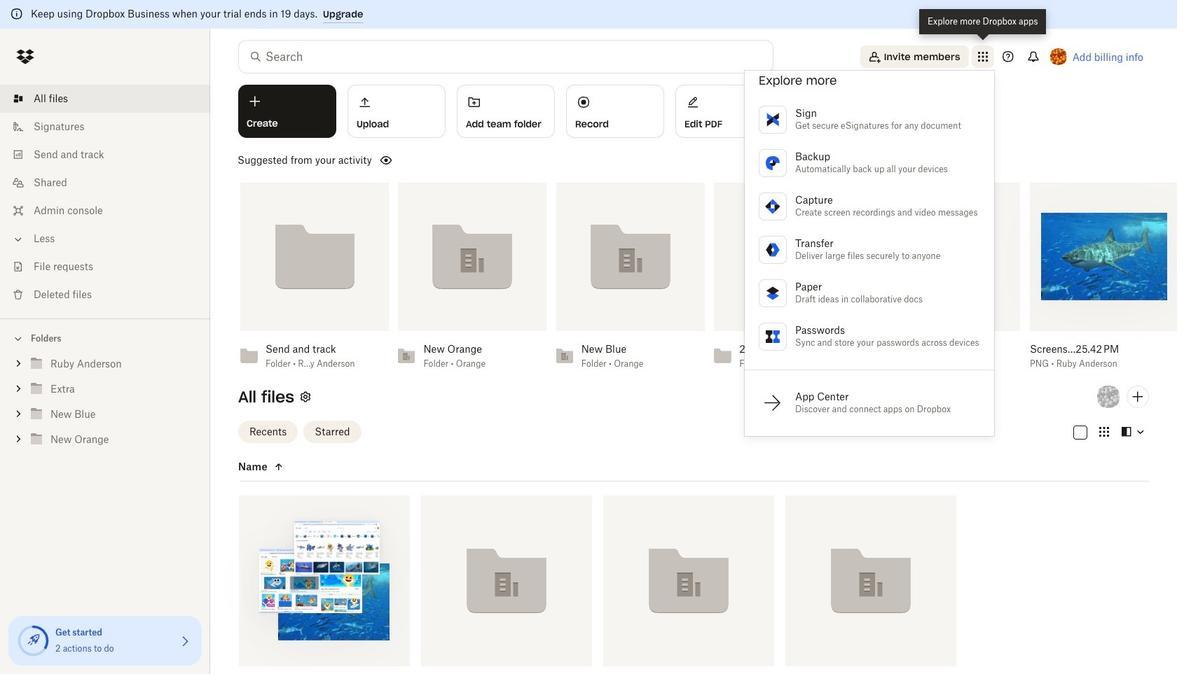 Task type: vqa. For each thing, say whether or not it's contained in the screenshot.
the leftmost Get
no



Task type: describe. For each thing, give the bounding box(es) containing it.
team member folder, ruby anderson row
[[233, 496, 410, 675]]

team shared folder, new orange row
[[786, 496, 957, 675]]

less image
[[11, 233, 25, 247]]



Task type: locate. For each thing, give the bounding box(es) containing it.
add team members image
[[1130, 389, 1146, 406]]

team shared folder, extra row
[[416, 496, 592, 675]]

alert
[[0, 0, 1177, 29]]

list item
[[0, 85, 210, 113]]

list
[[0, 76, 210, 319]]

team shared folder, new blue row
[[598, 496, 774, 675]]

dropbox image
[[11, 43, 39, 71]]

group
[[0, 349, 210, 463]]



